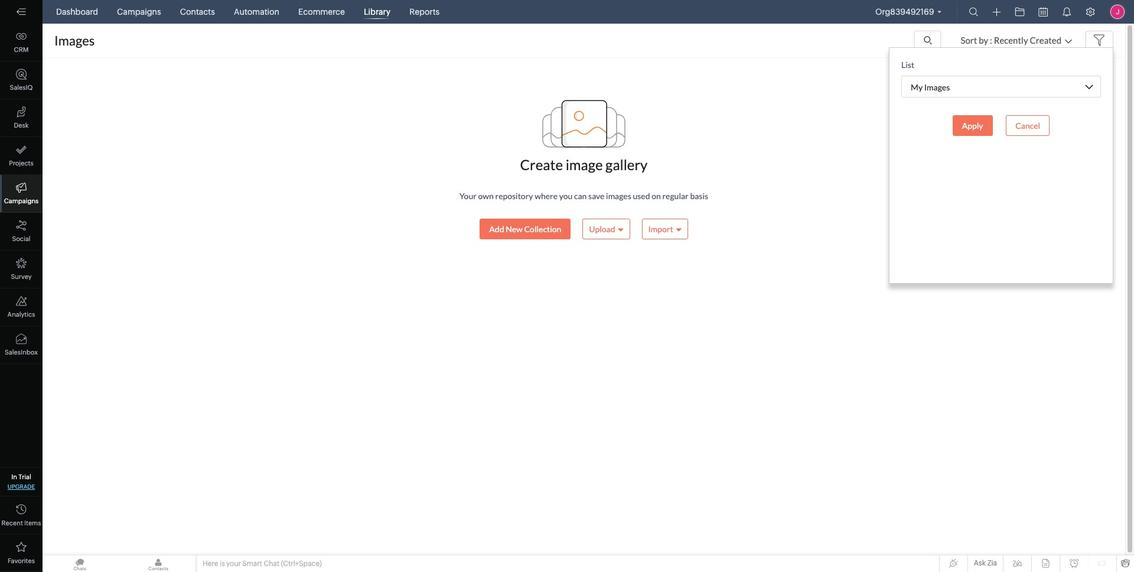 Task type: locate. For each thing, give the bounding box(es) containing it.
projects
[[9, 160, 33, 167]]

campaigns link down projects
[[0, 175, 43, 213]]

1 vertical spatial campaigns
[[4, 197, 39, 204]]

campaigns link
[[112, 0, 166, 24], [0, 175, 43, 213]]

notifications image
[[1063, 7, 1072, 17]]

in
[[11, 473, 17, 480]]

(ctrl+space)
[[281, 560, 322, 568]]

desk link
[[0, 99, 43, 137]]

salesinbox
[[5, 349, 38, 356]]

crm link
[[0, 24, 43, 61]]

campaigns
[[117, 7, 161, 17], [4, 197, 39, 204]]

smart
[[242, 560, 262, 568]]

analytics link
[[0, 288, 43, 326]]

analytics
[[7, 311, 35, 318]]

in trial upgrade
[[8, 473, 35, 490]]

zia
[[988, 559, 998, 567]]

automation link
[[229, 0, 284, 24]]

0 vertical spatial campaigns link
[[112, 0, 166, 24]]

upgrade
[[8, 483, 35, 490]]

campaigns left contacts link on the top
[[117, 7, 161, 17]]

1 vertical spatial campaigns link
[[0, 175, 43, 213]]

reports link
[[405, 0, 445, 24]]

salesinbox link
[[0, 326, 43, 364]]

contacts
[[180, 7, 215, 17]]

campaigns link left contacts link on the top
[[112, 0, 166, 24]]

recent
[[2, 519, 23, 527]]

contacts image
[[121, 555, 196, 572]]

reports
[[410, 7, 440, 17]]

library
[[364, 7, 391, 17]]

social
[[12, 235, 30, 242]]

configure settings image
[[1086, 7, 1096, 17]]

recent items
[[2, 519, 41, 527]]

here is your smart chat (ctrl+space)
[[203, 560, 322, 568]]

items
[[24, 519, 41, 527]]

campaigns up the social link
[[4, 197, 39, 204]]

salesiq
[[10, 84, 33, 91]]

trial
[[18, 473, 31, 480]]

salesiq link
[[0, 61, 43, 99]]

1 horizontal spatial campaigns link
[[112, 0, 166, 24]]

ecommerce link
[[294, 0, 350, 24]]

crm
[[14, 46, 29, 53]]

0 horizontal spatial campaigns
[[4, 197, 39, 204]]

1 horizontal spatial campaigns
[[117, 7, 161, 17]]

projects link
[[0, 137, 43, 175]]



Task type: vqa. For each thing, say whether or not it's contained in the screenshot.
Channels image
no



Task type: describe. For each thing, give the bounding box(es) containing it.
automation
[[234, 7, 280, 17]]

quick actions image
[[993, 8, 1001, 17]]

org839492169
[[876, 7, 935, 17]]

calendar image
[[1039, 7, 1048, 17]]

folder image
[[1016, 7, 1025, 17]]

contacts link
[[175, 0, 220, 24]]

is
[[220, 560, 225, 568]]

search image
[[969, 7, 979, 17]]

chats image
[[43, 555, 117, 572]]

your
[[226, 560, 241, 568]]

0 vertical spatial campaigns
[[117, 7, 161, 17]]

0 horizontal spatial campaigns link
[[0, 175, 43, 213]]

survey link
[[0, 251, 43, 288]]

desk
[[14, 122, 29, 129]]

ask
[[974, 559, 986, 567]]

ask zia
[[974, 559, 998, 567]]

dashboard link
[[51, 0, 103, 24]]

ecommerce
[[298, 7, 345, 17]]

chat
[[264, 560, 280, 568]]

dashboard
[[56, 7, 98, 17]]

survey
[[11, 273, 32, 280]]

favorites
[[8, 557, 35, 564]]

library link
[[359, 0, 395, 24]]

social link
[[0, 213, 43, 251]]

here
[[203, 560, 218, 568]]



